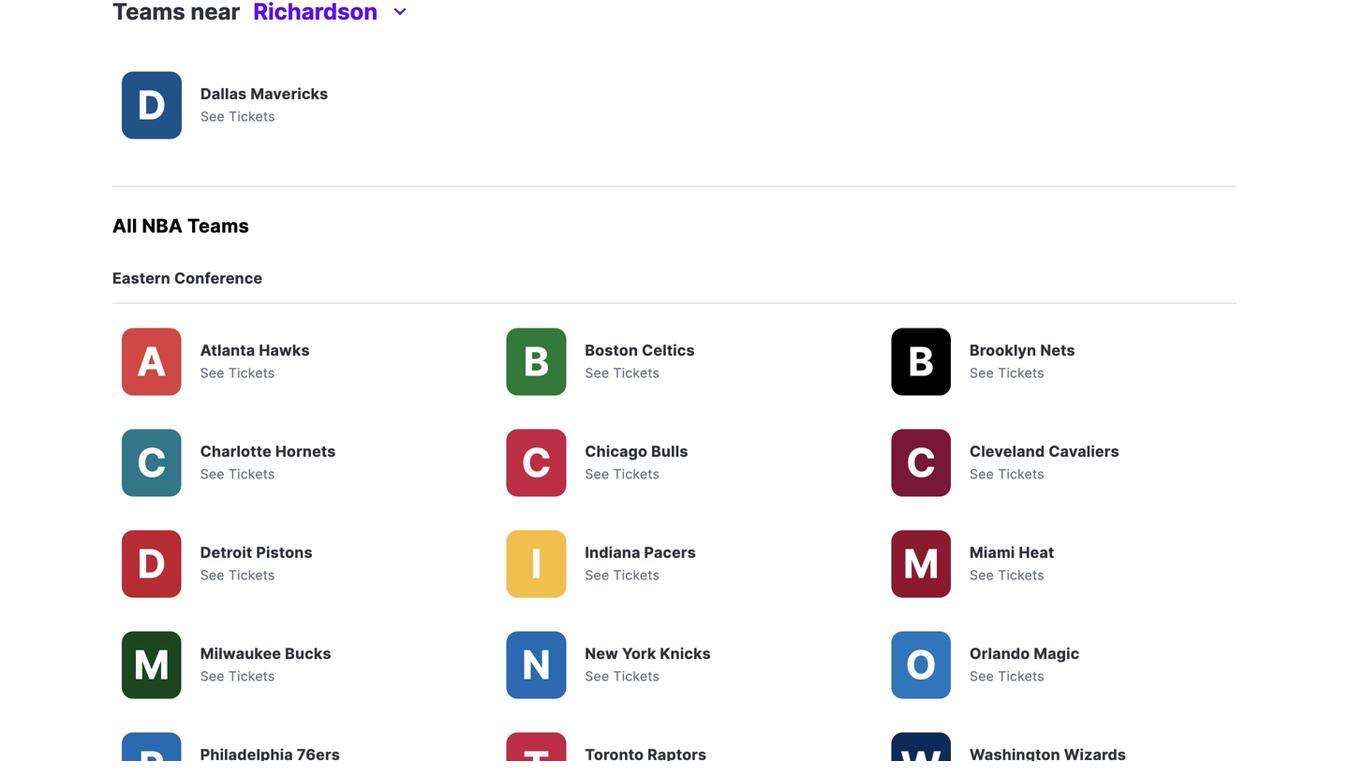 Task type: locate. For each thing, give the bounding box(es) containing it.
see inside charlotte hornets see tickets
[[200, 467, 225, 482]]

see down chicago
[[585, 467, 609, 482]]

tickets down dallas
[[229, 109, 275, 125]]

tickets down the detroit
[[228, 568, 275, 584]]

tickets down the indiana
[[613, 568, 660, 584]]

see inside atlanta hawks see tickets
[[200, 365, 225, 381]]

see down the detroit
[[200, 568, 225, 584]]

see down cleveland
[[970, 467, 994, 482]]

tickets down charlotte
[[228, 467, 275, 482]]

see for chicago bulls
[[585, 467, 609, 482]]

see inside orlando magic see tickets
[[970, 669, 994, 685]]

see down new
[[585, 669, 609, 685]]

bulls
[[651, 443, 688, 461]]

tickets inside dallas mavericks see tickets
[[229, 109, 275, 125]]

orlando
[[970, 645, 1030, 663]]

see down the indiana
[[585, 568, 609, 584]]

eastern conference
[[112, 269, 263, 288]]

see for orlando magic
[[970, 669, 994, 685]]

magic
[[1034, 645, 1080, 663]]

tickets inside the miami heat see tickets
[[998, 568, 1044, 584]]

tickets down milwaukee
[[228, 669, 275, 685]]

indiana pacers see tickets
[[585, 544, 696, 584]]

cleveland cavaliers see tickets
[[970, 443, 1119, 482]]

see down brooklyn
[[970, 365, 994, 381]]

see inside the miami heat see tickets
[[970, 568, 994, 584]]

tickets inside atlanta hawks see tickets
[[228, 365, 275, 381]]

tickets for cleveland
[[998, 467, 1044, 482]]

tickets inside brooklyn nets see tickets
[[998, 365, 1044, 381]]

see inside chicago bulls see tickets
[[585, 467, 609, 482]]

see
[[200, 109, 225, 125], [200, 365, 225, 381], [585, 365, 609, 381], [970, 365, 994, 381], [200, 467, 225, 482], [585, 467, 609, 482], [970, 467, 994, 482], [200, 568, 225, 584], [585, 568, 609, 584], [970, 568, 994, 584], [200, 669, 225, 685], [585, 669, 609, 685], [970, 669, 994, 685]]

knicks
[[660, 645, 711, 663]]

tickets inside orlando magic see tickets
[[998, 669, 1044, 685]]

tickets for milwaukee
[[228, 669, 275, 685]]

detroit pistons see tickets
[[200, 544, 313, 584]]

tickets for atlanta
[[228, 365, 275, 381]]

heat
[[1019, 544, 1054, 562]]

see down charlotte
[[200, 467, 225, 482]]

conference
[[174, 269, 263, 288]]

tickets inside charlotte hornets see tickets
[[228, 467, 275, 482]]

see down dallas
[[200, 109, 225, 125]]

tickets inside chicago bulls see tickets
[[613, 467, 660, 482]]

see for brooklyn nets
[[970, 365, 994, 381]]

indiana
[[585, 544, 640, 562]]

see down orlando
[[970, 669, 994, 685]]

hawks
[[259, 341, 310, 360]]

see for cleveland cavaliers
[[970, 467, 994, 482]]

boston celtics see tickets
[[585, 341, 695, 381]]

brooklyn
[[970, 341, 1037, 360]]

tickets down cleveland
[[998, 467, 1044, 482]]

tickets inside detroit pistons see tickets
[[228, 568, 275, 584]]

tickets inside boston celtics see tickets
[[613, 365, 660, 381]]

tickets for charlotte
[[228, 467, 275, 482]]

cavaliers
[[1049, 443, 1119, 461]]

see inside detroit pistons see tickets
[[200, 568, 225, 584]]

tickets down boston
[[613, 365, 660, 381]]

dallas
[[200, 85, 247, 103]]

tickets for orlando
[[998, 669, 1044, 685]]

see down miami
[[970, 568, 994, 584]]

tickets inside indiana pacers see tickets
[[613, 568, 660, 584]]

new york knicks see tickets
[[585, 645, 711, 685]]

milwaukee
[[200, 645, 281, 663]]

milwaukee bucks see tickets
[[200, 645, 331, 685]]

tickets inside milwaukee bucks see tickets
[[228, 669, 275, 685]]

eastern
[[112, 269, 171, 288]]

see inside the cleveland cavaliers see tickets
[[970, 467, 994, 482]]

tickets down brooklyn
[[998, 365, 1044, 381]]

charlotte
[[200, 443, 272, 461]]

tickets for chicago
[[613, 467, 660, 482]]

see inside indiana pacers see tickets
[[585, 568, 609, 584]]

see inside boston celtics see tickets
[[585, 365, 609, 381]]

mavericks
[[250, 85, 328, 103]]

see inside brooklyn nets see tickets
[[970, 365, 994, 381]]

tickets down chicago
[[613, 467, 660, 482]]

brooklyn nets see tickets
[[970, 341, 1075, 381]]

see down atlanta
[[200, 365, 225, 381]]

see down boston
[[585, 365, 609, 381]]

see inside dallas mavericks see tickets
[[200, 109, 225, 125]]

see inside milwaukee bucks see tickets
[[200, 669, 225, 685]]

tickets down orlando
[[998, 669, 1044, 685]]

tickets for boston
[[613, 365, 660, 381]]

miami
[[970, 544, 1015, 562]]

see for charlotte hornets
[[200, 467, 225, 482]]

tickets down atlanta
[[228, 365, 275, 381]]

tickets down york
[[613, 669, 660, 685]]

tickets for indiana
[[613, 568, 660, 584]]

tickets down heat
[[998, 568, 1044, 584]]

tickets
[[229, 109, 275, 125], [228, 365, 275, 381], [613, 365, 660, 381], [998, 365, 1044, 381], [228, 467, 275, 482], [613, 467, 660, 482], [998, 467, 1044, 482], [228, 568, 275, 584], [613, 568, 660, 584], [998, 568, 1044, 584], [228, 669, 275, 685], [613, 669, 660, 685], [998, 669, 1044, 685]]

see down milwaukee
[[200, 669, 225, 685]]

tickets inside the cleveland cavaliers see tickets
[[998, 467, 1044, 482]]

bucks
[[285, 645, 331, 663]]

miami heat see tickets
[[970, 544, 1054, 584]]



Task type: describe. For each thing, give the bounding box(es) containing it.
celtics
[[642, 341, 695, 360]]

see for atlanta hawks
[[200, 365, 225, 381]]

new
[[585, 645, 618, 663]]

see inside new york knicks see tickets
[[585, 669, 609, 685]]

york
[[622, 645, 656, 663]]

see for boston celtics
[[585, 365, 609, 381]]

cleveland
[[970, 443, 1045, 461]]

teams
[[187, 215, 249, 237]]

tickets for miami
[[998, 568, 1044, 584]]

boston
[[585, 341, 638, 360]]

charlotte hornets see tickets
[[200, 443, 336, 482]]

pistons
[[256, 544, 313, 562]]

tickets for dallas
[[229, 109, 275, 125]]

hornets
[[275, 443, 336, 461]]

all nba teams
[[112, 215, 249, 237]]

chicago
[[585, 443, 647, 461]]

nba
[[142, 215, 183, 237]]

tickets inside new york knicks see tickets
[[613, 669, 660, 685]]

orlando magic see tickets
[[970, 645, 1080, 685]]

dallas mavericks see tickets
[[200, 85, 328, 125]]

see for miami heat
[[970, 568, 994, 584]]

pacers
[[644, 544, 696, 562]]

see for milwaukee bucks
[[200, 669, 225, 685]]

tickets for brooklyn
[[998, 365, 1044, 381]]

see for dallas mavericks
[[200, 109, 225, 125]]

nets
[[1040, 341, 1075, 360]]

chicago bulls see tickets
[[585, 443, 688, 482]]

tickets for detroit
[[228, 568, 275, 584]]

see for detroit pistons
[[200, 568, 225, 584]]

atlanta hawks see tickets
[[200, 341, 310, 381]]

see for indiana pacers
[[585, 568, 609, 584]]

detroit
[[200, 544, 252, 562]]

atlanta
[[200, 341, 255, 360]]

all
[[112, 215, 137, 237]]



Task type: vqa. For each thing, say whether or not it's contained in the screenshot.
'charlotte'
yes



